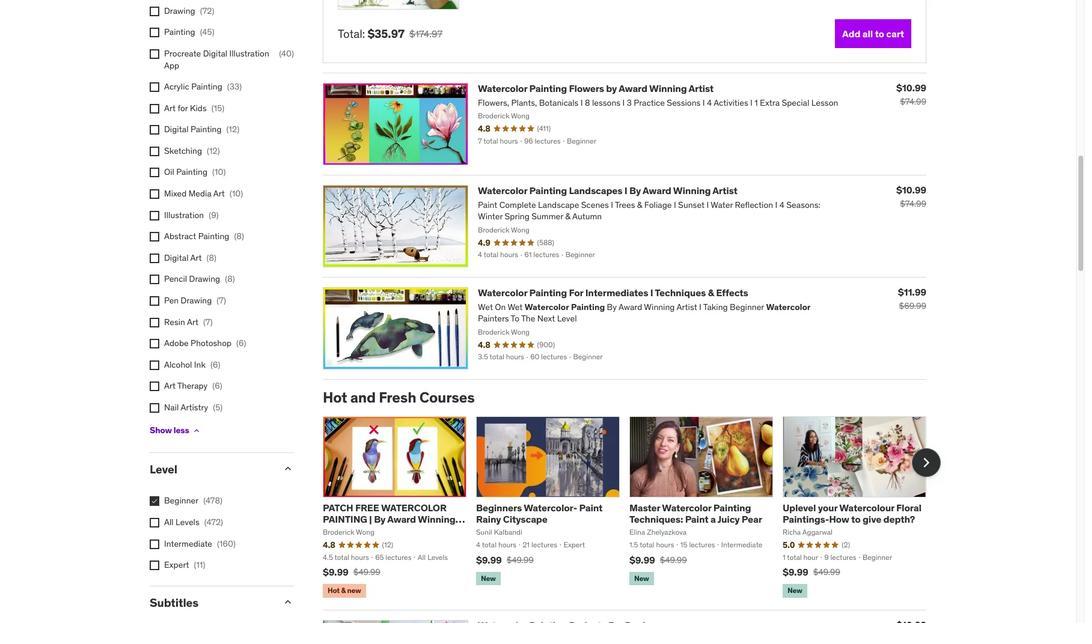 Task type: locate. For each thing, give the bounding box(es) containing it.
with
[[614, 106, 628, 116]]

1 horizontal spatial beginner
[[566, 250, 595, 259]]

0 vertical spatial drawing
[[164, 5, 195, 16]]

total right 1.5 on the bottom of the page
[[640, 541, 655, 550]]

small image for subtitles
[[282, 597, 294, 609]]

painting
[[164, 27, 195, 37], [191, 81, 222, 92], [530, 83, 567, 95], [191, 124, 222, 135], [176, 167, 208, 178], [530, 185, 567, 197], [198, 231, 229, 242], [530, 287, 567, 299], [714, 502, 752, 514]]

1 vertical spatial (7)
[[203, 317, 213, 328]]

1 vertical spatial 4 total hours
[[476, 541, 517, 550]]

4 left "seasons:"
[[780, 199, 785, 210]]

1 vertical spatial $10.99 $74.99
[[897, 184, 927, 210]]

1 vertical spatial expert
[[164, 560, 189, 571]]

(12) inside the carousel element
[[382, 541, 393, 550]]

1 horizontal spatial levels
[[428, 553, 448, 562]]

broderick down winter
[[478, 225, 510, 234]]

winning up the all levels
[[418, 514, 456, 526]]

xsmall image for art therapy (6)
[[150, 382, 159, 392]]

spring
[[505, 211, 530, 222]]

(10) up mixed media art (10)
[[212, 167, 226, 178]]

expert for expert
[[564, 541, 585, 550]]

digital up the pencil at the left
[[164, 253, 189, 263]]

winning inside patch free watercolor painting | by award winning artist
[[418, 514, 456, 526]]

painting for watercolor painting flowers by award winning artist
[[530, 83, 567, 95]]

0 vertical spatial to
[[875, 28, 885, 40]]

65 lectures
[[375, 553, 412, 562]]

illustration (9)
[[164, 210, 219, 221]]

& inside the carousel element
[[341, 587, 346, 596]]

0 vertical spatial beginner
[[566, 250, 595, 259]]

watercolor painting landscapes i by award winning artist link
[[478, 185, 738, 197]]

0 vertical spatial illustration
[[229, 48, 269, 59]]

0 vertical spatial (7)
[[217, 295, 226, 306]]

0 horizontal spatial levels
[[176, 517, 200, 528]]

xsmall image for sketching
[[150, 147, 159, 156]]

1 vertical spatial by
[[374, 514, 386, 526]]

cart
[[887, 28, 905, 40], [616, 135, 632, 146]]

therapy
[[177, 381, 208, 392]]

0 horizontal spatial add
[[588, 135, 604, 146]]

0 vertical spatial by
[[630, 185, 641, 197]]

(8) for pencil drawing (8)
[[225, 274, 235, 285]]

add left all
[[843, 28, 861, 40]]

0 horizontal spatial cart
[[616, 135, 632, 146]]

xsmall image for digital painting
[[150, 125, 159, 135]]

0 horizontal spatial all
[[164, 517, 174, 528]]

expert right 21 lectures
[[564, 541, 585, 550]]

1 horizontal spatial by
[[630, 185, 641, 197]]

(8) for digital art (8)
[[207, 253, 217, 263]]

kids
[[190, 103, 207, 113]]

by right | at the bottom left of the page
[[374, 514, 386, 526]]

digital for digital art
[[164, 253, 189, 263]]

& left effects
[[708, 287, 714, 299]]

total down 4.9
[[484, 250, 499, 259]]

digital inside procreate digital illustration app
[[203, 48, 227, 59]]

2 vertical spatial (6)
[[213, 381, 222, 392]]

0 vertical spatial and
[[599, 91, 612, 101]]

drawing up pen drawing (7)
[[189, 274, 220, 285]]

master watercolor painting techniques: paint a juicy pear elina zhelyazkova
[[630, 502, 763, 537]]

total for 21 lectures
[[482, 541, 497, 550]]

all levels (472)
[[164, 517, 223, 528]]

by inside "watercolor painting landscapes i by award winning artist paint complete landscape scenes i trees & foliage i sunset i water reflection i 4 seasons: winter spring summer & autumn broderick wong"
[[630, 185, 641, 197]]

1 vertical spatial to
[[606, 135, 614, 146]]

watercolor for watercolor painting for intermediates i techniques & effects
[[478, 287, 528, 299]]

hot for hot & new
[[328, 587, 340, 596]]

$9.99 $49.99
[[476, 554, 534, 566], [630, 554, 687, 566], [323, 567, 381, 579], [783, 567, 841, 579]]

a
[[711, 514, 716, 526]]

1 horizontal spatial expert
[[564, 541, 585, 550]]

award
[[619, 83, 648, 95], [643, 185, 672, 197], [388, 514, 416, 526]]

xsmall image for intermediate
[[150, 540, 159, 550]]

hot
[[323, 389, 347, 407], [328, 587, 340, 596]]

0 vertical spatial (10)
[[212, 167, 226, 178]]

your
[[818, 502, 838, 514]]

intermediate down pear
[[722, 541, 763, 550]]

small image
[[282, 463, 294, 475], [282, 597, 294, 609]]

xsmall image left therapy
[[150, 382, 159, 392]]

(40)
[[279, 48, 294, 59]]

4 total hours
[[478, 250, 519, 259], [476, 541, 517, 550]]

(7) down pencil drawing (8)
[[217, 295, 226, 306]]

ink
[[194, 360, 206, 370]]

1 small image from the top
[[282, 463, 294, 475]]

xsmall image left drawing (72) at the left top of page
[[150, 6, 159, 16]]

artist up water
[[713, 185, 738, 197]]

small image for level
[[282, 463, 294, 475]]

watercolor inside "watercolor painting landscapes i by award winning artist paint complete landscape scenes i trees & foliage i sunset i water reflection i 4 seasons: winter spring summer & autumn broderick wong"
[[478, 185, 528, 197]]

1 vertical spatial winning
[[674, 185, 711, 197]]

lectures down 2 reviews element
[[831, 553, 857, 562]]

paint
[[547, 77, 565, 86], [547, 91, 565, 101], [478, 199, 498, 210], [580, 502, 603, 514], [685, 514, 709, 526]]

lectures down 12 reviews element
[[386, 553, 412, 562]]

(8) up pen drawing (7)
[[225, 274, 235, 285]]

drawing for pencil drawing
[[189, 274, 220, 285]]

(7) for resin art (7)
[[203, 317, 213, 328]]

0 vertical spatial $74.99
[[901, 97, 927, 107]]

complete
[[500, 199, 536, 210]]

2 vertical spatial award
[[388, 514, 416, 526]]

wong down | at the bottom left of the page
[[356, 528, 375, 537]]

new down 1.5 on the bottom of the page
[[635, 574, 649, 583]]

levels for all levels
[[428, 553, 448, 562]]

by up trees
[[630, 185, 641, 197]]

watercolor-
[[524, 502, 578, 514]]

1 horizontal spatial add
[[843, 28, 861, 40]]

1 vertical spatial and
[[350, 389, 376, 407]]

1 vertical spatial (8)
[[207, 253, 217, 263]]

1 $10.99 $74.99 from the top
[[897, 82, 927, 107]]

hot for hot and fresh courses
[[323, 389, 347, 407]]

xsmall image for abstract painting (8)
[[150, 232, 159, 242]]

1 vertical spatial add
[[588, 135, 604, 146]]

xsmall image down what
[[530, 91, 538, 102]]

2 vertical spatial beginner
[[863, 553, 893, 562]]

award up 12 reviews element
[[388, 514, 416, 526]]

lectures right the 15
[[690, 541, 716, 550]]

(8) down mixed media art (10)
[[234, 231, 244, 242]]

1 vertical spatial (10)
[[230, 188, 243, 199]]

xsmall image left the pencil at the left
[[150, 275, 159, 285]]

hot inside the carousel element
[[328, 587, 340, 596]]

winning
[[650, 83, 687, 95], [674, 185, 711, 197], [418, 514, 456, 526]]

1 vertical spatial artist
[[713, 185, 738, 197]]

2 vertical spatial (8)
[[225, 274, 235, 285]]

show
[[150, 425, 172, 436]]

levels for all levels (472)
[[176, 517, 200, 528]]

(12) up 65 lectures at left
[[382, 541, 393, 550]]

$49.99 down the 15
[[660, 555, 687, 566]]

xsmall image for all levels
[[150, 518, 159, 528]]

0 vertical spatial wong
[[511, 225, 530, 234]]

level button
[[150, 462, 272, 477]]

1 vertical spatial (12)
[[207, 145, 220, 156]]

588 reviews element
[[537, 238, 555, 248]]

0 vertical spatial small image
[[282, 463, 294, 475]]

xsmall image left mixed
[[150, 190, 159, 199]]

xsmall image left abstract
[[150, 232, 159, 242]]

cart right all
[[887, 28, 905, 40]]

1 vertical spatial drawing
[[189, 274, 220, 285]]

1 horizontal spatial wong
[[511, 225, 530, 234]]

add
[[843, 28, 861, 40], [588, 135, 604, 146]]

award inside "watercolor painting landscapes i by award winning artist paint complete landscape scenes i trees & foliage i sunset i water reflection i 4 seasons: winter spring summer & autumn broderick wong"
[[643, 185, 672, 197]]

1 vertical spatial award
[[643, 185, 672, 197]]

1 $10.99 from the top
[[897, 82, 927, 94]]

xsmall image inside show less button
[[192, 426, 201, 436]]

0 horizontal spatial illustration
[[164, 210, 204, 221]]

1 vertical spatial digital
[[164, 124, 189, 135]]

and
[[599, 91, 612, 101], [350, 389, 376, 407]]

award right by
[[619, 83, 648, 95]]

0 vertical spatial all
[[164, 517, 174, 528]]

0 vertical spatial broderick
[[478, 225, 510, 234]]

(15)
[[212, 103, 225, 113]]

4.8
[[323, 540, 335, 551]]

only
[[630, 106, 644, 116]]

levels right 65 lectures at left
[[428, 553, 448, 562]]

uplevel your watercolour floral paintings-how to give depth? richa aggarwal
[[783, 502, 922, 537]]

(6) right ink
[[211, 360, 220, 370]]

1 horizontal spatial cart
[[887, 28, 905, 40]]

digital for digital painting
[[164, 124, 189, 135]]

1 vertical spatial $74.99
[[901, 199, 927, 210]]

you'll
[[553, 59, 575, 70]]

$9.99 down 4.5
[[323, 567, 349, 579]]

0 vertical spatial hot
[[323, 389, 347, 407]]

expert left (11)
[[164, 560, 189, 571]]

0 vertical spatial $10.99
[[897, 82, 927, 94]]

(588)
[[537, 238, 555, 247]]

1 vertical spatial wong
[[356, 528, 375, 537]]

photoshop
[[191, 338, 232, 349]]

add inside add to cart button
[[588, 135, 604, 146]]

all down beginner (478)
[[164, 517, 174, 528]]

0 horizontal spatial wong
[[356, 528, 375, 537]]

xsmall image
[[150, 6, 159, 16], [150, 28, 159, 37], [530, 91, 538, 102], [150, 190, 159, 199], [150, 232, 159, 242], [150, 275, 159, 285], [150, 339, 159, 349], [150, 361, 159, 370], [150, 382, 159, 392], [192, 426, 201, 436]]

9
[[825, 553, 829, 562]]

1 vertical spatial $10.99
[[897, 184, 927, 196]]

award inside patch free watercolor painting | by award winning artist
[[388, 514, 416, 526]]

0 horizontal spatial (12)
[[207, 145, 220, 156]]

paint up winter
[[478, 199, 498, 210]]

to down the colors
[[606, 135, 614, 146]]

add down the colors
[[588, 135, 604, 146]]

award up foliage
[[643, 185, 672, 197]]

total down sunil
[[482, 541, 497, 550]]

intermediate up expert (11)
[[164, 539, 212, 550]]

painting
[[323, 514, 367, 526]]

digital down for
[[164, 124, 189, 135]]

0 horizontal spatial expert
[[164, 560, 189, 571]]

1 horizontal spatial to
[[852, 514, 861, 526]]

2 horizontal spatial beginner
[[863, 553, 893, 562]]

$10.99
[[897, 82, 927, 94], [897, 184, 927, 196]]

hours left 65
[[351, 553, 369, 562]]

watercolor for watercolor painting flowers by award winning artist
[[478, 83, 528, 95]]

tubes
[[652, 106, 671, 116]]

0 horizontal spatial broderick
[[323, 528, 355, 537]]

lectures for 21 lectures
[[532, 541, 558, 550]]

intermediate for intermediate
[[722, 541, 763, 550]]

xsmall image for expert
[[150, 561, 159, 571]]

hours left 61 on the top
[[500, 250, 519, 259]]

beginner right 61 lectures
[[566, 250, 595, 259]]

free
[[355, 502, 379, 514]]

broderick
[[478, 225, 510, 234], [323, 528, 355, 537]]

xsmall image
[[150, 49, 159, 59], [530, 77, 538, 87], [150, 82, 159, 92], [150, 104, 159, 113], [530, 106, 538, 117], [150, 125, 159, 135], [150, 147, 159, 156], [150, 168, 159, 178], [150, 211, 159, 221], [150, 254, 159, 263], [150, 297, 159, 306], [150, 318, 159, 328], [150, 404, 159, 413], [150, 497, 159, 507], [150, 518, 159, 528], [150, 540, 159, 550], [150, 561, 159, 571]]

0 vertical spatial digital
[[203, 48, 227, 59]]

1 vertical spatial (6)
[[211, 360, 220, 370]]

1 vertical spatial broderick
[[323, 528, 355, 537]]

pencil drawing (8)
[[164, 274, 235, 285]]

$10.99 $74.99
[[897, 82, 927, 107], [897, 184, 927, 210]]

add inside add all to cart button
[[843, 28, 861, 40]]

2 vertical spatial artist
[[323, 525, 348, 537]]

1 horizontal spatial all
[[418, 553, 426, 562]]

0 vertical spatial (6)
[[236, 338, 246, 349]]

paint right the watercolor-
[[580, 502, 603, 514]]

kalbandi
[[494, 528, 523, 537]]

for
[[569, 287, 584, 299]]

levels down beginner (478)
[[176, 517, 200, 528]]

4 total hours down 4.9
[[478, 250, 519, 259]]

pen drawing (7)
[[164, 295, 226, 306]]

art for kids (15)
[[164, 103, 225, 113]]

21 lectures
[[523, 541, 558, 550]]

0 vertical spatial add
[[843, 28, 861, 40]]

to inside uplevel your watercolour floral paintings-how to give depth? richa aggarwal
[[852, 514, 861, 526]]

new
[[481, 574, 496, 583], [635, 574, 649, 583], [788, 587, 803, 596]]

artist up paint
[[689, 83, 714, 95]]

2 $10.99 from the top
[[897, 184, 927, 196]]

xsmall image left adobe
[[150, 339, 159, 349]]

lectures down 588 reviews element
[[534, 250, 560, 259]]

$9.99 down sunil
[[476, 554, 502, 566]]

beginner up all levels (472)
[[164, 496, 199, 507]]

1 vertical spatial small image
[[282, 597, 294, 609]]

all inside the carousel element
[[418, 553, 426, 562]]

art left for
[[164, 103, 176, 113]]

digital
[[203, 48, 227, 59], [164, 124, 189, 135], [164, 253, 189, 263]]

total right 4.5
[[335, 553, 349, 562]]

all levels
[[418, 553, 448, 562]]

& left new
[[341, 587, 346, 596]]

0 vertical spatial winning
[[650, 83, 687, 95]]

2 vertical spatial (12)
[[382, 541, 393, 550]]

2 vertical spatial drawing
[[181, 295, 212, 306]]

0 horizontal spatial by
[[374, 514, 386, 526]]

pencil
[[164, 274, 187, 285]]

how
[[830, 514, 850, 526]]

winning up tubes
[[650, 83, 687, 95]]

lectures for 9 lectures
[[831, 553, 857, 562]]

painting for abstract painting (8)
[[198, 231, 229, 242]]

xsmall image right the less
[[192, 426, 201, 436]]

0 horizontal spatial to
[[606, 135, 614, 146]]

xsmall image for oil painting
[[150, 168, 159, 178]]

autumn
[[573, 211, 602, 222]]

beginner inside the carousel element
[[863, 553, 893, 562]]

0 horizontal spatial intermediate
[[164, 539, 212, 550]]

1 total hour
[[783, 553, 819, 562]]

painting inside "watercolor painting landscapes i by award winning artist paint complete landscape scenes i trees & foliage i sunset i water reflection i 4 seasons: winter spring summer & autumn broderick wong"
[[530, 185, 567, 197]]

lectures for 61 lectures
[[534, 250, 560, 259]]

media
[[189, 188, 212, 199]]

0 vertical spatial (12)
[[227, 124, 240, 135]]

cart down mix different colors with only 4 tubes of paint
[[616, 135, 632, 146]]

(12) down 'digital painting (12)'
[[207, 145, 220, 156]]

1 vertical spatial hot
[[328, 587, 340, 596]]

by inside patch free watercolor painting | by award winning artist
[[374, 514, 386, 526]]

give
[[863, 514, 882, 526]]

$49.99
[[507, 555, 534, 566], [660, 555, 687, 566], [354, 567, 381, 578], [814, 567, 841, 578]]

new for rainy
[[481, 574, 496, 583]]

abstract
[[164, 231, 196, 242]]

watercolor painting for intermediates i techniques & effects link
[[478, 287, 749, 299]]

0 vertical spatial (8)
[[234, 231, 244, 242]]

1 vertical spatial levels
[[428, 553, 448, 562]]

new down '1 total hour'
[[788, 587, 803, 596]]

intermediates
[[586, 287, 649, 299]]

broderick down painting
[[323, 528, 355, 537]]

broderick inside the carousel element
[[323, 528, 355, 537]]

winning inside "watercolor painting landscapes i by award winning artist paint complete landscape scenes i trees & foliage i sunset i water reflection i 4 seasons: winter spring summer & autumn broderick wong"
[[674, 185, 711, 197]]

2 vertical spatial to
[[852, 514, 861, 526]]

expert inside the carousel element
[[564, 541, 585, 550]]

procreate digital illustration app
[[164, 48, 269, 71]]

lectures right "21"
[[532, 541, 558, 550]]

1 vertical spatial beginner
[[164, 496, 199, 507]]

$11.99 $69.99
[[898, 287, 927, 312]]

digital down "(45)"
[[203, 48, 227, 59]]

techniques:
[[630, 514, 683, 526]]

0 horizontal spatial new
[[481, 574, 496, 583]]

uplevel your watercolour floral paintings-how to give depth? link
[[783, 502, 922, 526]]

levels inside the carousel element
[[428, 553, 448, 562]]

2 vertical spatial winning
[[418, 514, 456, 526]]

0 vertical spatial artist
[[689, 83, 714, 95]]

(8) for abstract painting (8)
[[234, 231, 244, 242]]

(6) right photoshop
[[236, 338, 246, 349]]

of
[[673, 106, 679, 116]]

$35.97
[[368, 26, 405, 41]]

painting for oil painting (10)
[[176, 167, 208, 178]]

less
[[174, 425, 189, 436]]

i left water
[[707, 199, 709, 210]]

0 vertical spatial levels
[[176, 517, 200, 528]]

2 small image from the top
[[282, 597, 294, 609]]

1 horizontal spatial intermediate
[[722, 541, 763, 550]]

intermediate for intermediate (160)
[[164, 539, 212, 550]]

level
[[150, 462, 177, 477]]

complete
[[566, 77, 598, 86]]

1 vertical spatial cart
[[616, 135, 632, 146]]

add for add to cart
[[588, 135, 604, 146]]

1 horizontal spatial illustration
[[229, 48, 269, 59]]

drawing down pencil drawing (8)
[[181, 295, 212, 306]]

$9.99 $49.99 down hour
[[783, 567, 841, 579]]

0 horizontal spatial and
[[350, 389, 376, 407]]

2 horizontal spatial (12)
[[382, 541, 393, 550]]

4 inside the carousel element
[[476, 541, 481, 550]]

2 horizontal spatial to
[[875, 28, 885, 40]]

add all to cart
[[843, 28, 905, 40]]

(6) for adobe photoshop (6)
[[236, 338, 246, 349]]

(72)
[[200, 5, 214, 16]]

beginners watercolor- paint rainy cityscape sunil kalbandi
[[476, 502, 603, 537]]

all right 65 lectures at left
[[418, 553, 426, 562]]

illustration up the (33)
[[229, 48, 269, 59]]

$49.99 down 9
[[814, 567, 841, 578]]

hours down zhelyazkova
[[656, 541, 675, 550]]

0 vertical spatial $10.99 $74.99
[[897, 82, 927, 107]]

(6) up (5)
[[213, 381, 222, 392]]

alcohol
[[164, 360, 192, 370]]

intermediate inside the carousel element
[[722, 541, 763, 550]]

expert (11)
[[164, 560, 205, 571]]

0 vertical spatial expert
[[564, 541, 585, 550]]

total right 1
[[788, 553, 802, 562]]

4 total hours inside the carousel element
[[476, 541, 517, 550]]

xsmall image for pen drawing
[[150, 297, 159, 306]]

4 down sunil
[[476, 541, 481, 550]]

add to cart
[[588, 135, 632, 146]]

& right trees
[[638, 199, 643, 210]]

paint left a at the bottom of page
[[685, 514, 709, 526]]

1 vertical spatial all
[[418, 553, 426, 562]]

add for add all to cart
[[843, 28, 861, 40]]

new down sunil
[[481, 574, 496, 583]]

0 vertical spatial 4 total hours
[[478, 250, 519, 259]]

1 horizontal spatial broderick
[[478, 225, 510, 234]]

to right all
[[875, 28, 885, 40]]

1 horizontal spatial new
[[635, 574, 649, 583]]



Task type: vqa. For each thing, say whether or not it's contained in the screenshot.


Task type: describe. For each thing, give the bounding box(es) containing it.
lectures for 15 lectures
[[690, 541, 716, 550]]

watercolor painting flowers by award winning artist
[[478, 83, 714, 95]]

4 total hours for 21 lectures
[[476, 541, 517, 550]]

paint branches and trees
[[547, 91, 631, 101]]

(45)
[[200, 27, 215, 37]]

i left sunset
[[674, 199, 677, 210]]

$9.99 down 1.5 on the bottom of the page
[[630, 554, 655, 566]]

hours for 21 lectures
[[499, 541, 517, 550]]

1 horizontal spatial (12)
[[227, 124, 240, 135]]

art up nail
[[164, 381, 176, 392]]

9 lectures
[[825, 553, 857, 562]]

2 $74.99 from the top
[[901, 199, 927, 210]]

colors
[[591, 106, 612, 116]]

sunil
[[476, 528, 492, 537]]

0 horizontal spatial (10)
[[212, 167, 226, 178]]

paint inside beginners watercolor- paint rainy cityscape sunil kalbandi
[[580, 502, 603, 514]]

paint up mix
[[547, 91, 565, 101]]

patch free watercolor painting | by award winning artist
[[323, 502, 456, 537]]

uplevel
[[783, 502, 816, 514]]

oil
[[164, 167, 174, 178]]

add all to cart button
[[836, 20, 912, 48]]

seasons:
[[787, 199, 821, 210]]

different
[[561, 106, 589, 116]]

xsmall image for nail artistry
[[150, 404, 159, 413]]

art right media
[[213, 188, 225, 199]]

oil painting (10)
[[164, 167, 226, 178]]

illustration inside procreate digital illustration app
[[229, 48, 269, 59]]

resin
[[164, 317, 185, 328]]

xsmall image for pencil drawing (8)
[[150, 275, 159, 285]]

$174.97
[[410, 28, 443, 40]]

xsmall image for painting (45)
[[150, 28, 159, 37]]

hot & new
[[328, 587, 361, 596]]

xsmall image for resin art
[[150, 318, 159, 328]]

aggarwal
[[803, 528, 833, 537]]

painting for watercolor painting landscapes i by award winning artist paint complete landscape scenes i trees & foliage i sunset i water reflection i 4 seasons: winter spring summer & autumn broderick wong
[[530, 185, 567, 197]]

xsmall image for acrylic painting
[[150, 82, 159, 92]]

xsmall image for beginner
[[150, 497, 159, 507]]

hours for 65 lectures
[[351, 553, 369, 562]]

total: $35.97 $174.97
[[338, 26, 443, 41]]

xsmall image for illustration
[[150, 211, 159, 221]]

1 vertical spatial illustration
[[164, 210, 204, 221]]

$9.99 $49.99 down the 1.5 total hours
[[630, 554, 687, 566]]

expert for expert (11)
[[164, 560, 189, 571]]

total for 15 lectures
[[640, 541, 655, 550]]

(478)
[[203, 496, 223, 507]]

(7) for pen drawing (7)
[[217, 295, 226, 306]]

painting for watercolor painting for intermediates i techniques & effects
[[530, 287, 567, 299]]

xsmall image for adobe photoshop (6)
[[150, 339, 159, 349]]

(5)
[[213, 402, 223, 413]]

$49.99 down 65
[[354, 567, 381, 578]]

hours for 15 lectures
[[656, 541, 675, 550]]

1 $74.99 from the top
[[901, 97, 927, 107]]

carousel element
[[323, 417, 941, 601]]

i right reflection
[[776, 199, 778, 210]]

(2)
[[842, 541, 851, 550]]

app
[[164, 60, 179, 71]]

next image
[[917, 453, 937, 473]]

(472)
[[204, 517, 223, 528]]

hours for 61 lectures
[[500, 250, 519, 259]]

watercolor
[[381, 502, 447, 514]]

paint complete landscape scenes
[[547, 77, 660, 86]]

4 right the only
[[646, 106, 650, 116]]

xsmall image for alcohol ink (6)
[[150, 361, 159, 370]]

(6) for alcohol ink (6)
[[211, 360, 220, 370]]

rainy
[[476, 514, 501, 526]]

all for all levels
[[418, 553, 426, 562]]

mix different colors with only 4 tubes of paint
[[547, 106, 698, 116]]

paint inside "watercolor painting landscapes i by award winning artist paint complete landscape scenes i trees & foliage i sunset i water reflection i 4 seasons: winter spring summer & autumn broderick wong"
[[478, 199, 498, 210]]

watercolor painting for intermediates i techniques & effects
[[478, 287, 749, 299]]

paint down what you'll learn
[[547, 77, 565, 86]]

abstract painting (8)
[[164, 231, 244, 242]]

paint
[[681, 106, 698, 116]]

new for techniques:
[[635, 574, 649, 583]]

master watercolor painting techniques: paint a juicy pear link
[[630, 502, 763, 526]]

i left trees
[[611, 199, 614, 210]]

1 horizontal spatial and
[[599, 91, 612, 101]]

0 vertical spatial cart
[[887, 28, 905, 40]]

richa
[[783, 528, 801, 537]]

wong inside "watercolor painting landscapes i by award winning artist paint complete landscape scenes i trees & foliage i sunset i water reflection i 4 seasons: winter spring summer & autumn broderick wong"
[[511, 225, 530, 234]]

art up pencil drawing (8)
[[190, 253, 202, 263]]

(11)
[[194, 560, 205, 571]]

adobe
[[164, 338, 189, 349]]

$9.99 $49.99 down "21"
[[476, 554, 534, 566]]

$49.99 down "21"
[[507, 555, 534, 566]]

0 vertical spatial award
[[619, 83, 648, 95]]

i left techniques
[[651, 287, 654, 299]]

5.0
[[783, 540, 795, 551]]

total for 65 lectures
[[335, 553, 349, 562]]

summer
[[532, 211, 564, 222]]

|
[[369, 514, 372, 526]]

broderick inside "watercolor painting landscapes i by award winning artist paint complete landscape scenes i trees & foliage i sunset i water reflection i 4 seasons: winter spring summer & autumn broderick wong"
[[478, 225, 510, 234]]

xsmall image for mixed media art (10)
[[150, 190, 159, 199]]

2 horizontal spatial new
[[788, 587, 803, 596]]

zhelyazkova
[[647, 528, 687, 537]]

lectures for 65 lectures
[[386, 553, 412, 562]]

watercolor painting flowers by award winning artist link
[[478, 83, 714, 95]]

4 total hours for 61 lectures
[[478, 250, 519, 259]]

total for 9 lectures
[[788, 553, 802, 562]]

what
[[530, 59, 551, 70]]

fresh
[[379, 389, 417, 407]]

painting (45)
[[164, 27, 215, 37]]

subtitles button
[[150, 596, 272, 610]]

beginner (478)
[[164, 496, 223, 507]]

2 $10.99 $74.99 from the top
[[897, 184, 927, 210]]

2 reviews element
[[842, 541, 851, 551]]

xsmall image for drawing (72)
[[150, 6, 159, 16]]

total for 61 lectures
[[484, 250, 499, 259]]

art right resin
[[187, 317, 199, 328]]

watercolor inside master watercolor painting techniques: paint a juicy pear elina zhelyazkova
[[662, 502, 712, 514]]

paint inside master watercolor painting techniques: paint a juicy pear elina zhelyazkova
[[685, 514, 709, 526]]

$11.99
[[898, 287, 927, 299]]

watercolour
[[840, 502, 895, 514]]

hour
[[804, 553, 819, 562]]

i up trees
[[625, 185, 628, 197]]

by
[[607, 83, 617, 95]]

alcohol ink (6)
[[164, 360, 220, 370]]

cityscape
[[503, 514, 548, 526]]

courses
[[420, 389, 475, 407]]

1 horizontal spatial (10)
[[230, 188, 243, 199]]

techniques
[[655, 287, 706, 299]]

painting for acrylic painting (33)
[[191, 81, 222, 92]]

sunset
[[679, 199, 705, 210]]

watercolor for watercolor painting landscapes i by award winning artist paint complete landscape scenes i trees & foliage i sunset i water reflection i 4 seasons: winter spring summer & autumn broderick wong
[[478, 185, 528, 197]]

xsmall image for digital art
[[150, 254, 159, 263]]

0 horizontal spatial beginner
[[164, 496, 199, 507]]

1.5
[[630, 541, 638, 550]]

pear
[[742, 514, 763, 526]]

$9.99 $49.99 down 4.5 total hours
[[323, 567, 381, 579]]

all for all levels (472)
[[164, 517, 174, 528]]

what you'll learn
[[530, 59, 597, 70]]

$9.99 down '1 total hour'
[[783, 567, 809, 579]]

nail artistry (5)
[[164, 402, 223, 413]]

12 reviews element
[[382, 541, 393, 551]]

beginners watercolor- paint rainy cityscape link
[[476, 502, 603, 526]]

xsmall image for art for kids
[[150, 104, 159, 113]]

acrylic painting (33)
[[164, 81, 242, 92]]

xsmall image for procreate digital illustration app
[[150, 49, 159, 59]]

acrylic
[[164, 81, 189, 92]]

15
[[681, 541, 688, 550]]

landscapes
[[569, 185, 623, 197]]

(6) for art therapy (6)
[[213, 381, 222, 392]]

drawing for pen drawing
[[181, 295, 212, 306]]

beginner for 1 total hour
[[863, 553, 893, 562]]

4.5
[[323, 553, 333, 562]]

broderick wong
[[323, 528, 375, 537]]

watercolor painting landscapes i by award winning artist paint complete landscape scenes i trees & foliage i sunset i water reflection i 4 seasons: winter spring summer & autumn broderick wong
[[478, 185, 821, 234]]

21
[[523, 541, 530, 550]]

nail
[[164, 402, 179, 413]]

trees
[[614, 91, 631, 101]]

wong inside the carousel element
[[356, 528, 375, 537]]

scenes
[[636, 77, 660, 86]]

all
[[863, 28, 873, 40]]

painting for digital painting (12)
[[191, 124, 222, 135]]

4 inside "watercolor painting landscapes i by award winning artist paint complete landscape scenes i trees & foliage i sunset i water reflection i 4 seasons: winter spring summer & autumn broderick wong"
[[780, 199, 785, 210]]

sketching
[[164, 145, 202, 156]]

flowers
[[569, 83, 605, 95]]

painting inside master watercolor painting techniques: paint a juicy pear elina zhelyazkova
[[714, 502, 752, 514]]

mixed
[[164, 188, 187, 199]]

4.9
[[478, 237, 491, 248]]

artist inside patch free watercolor painting | by award winning artist
[[323, 525, 348, 537]]

& down 'landscape'
[[566, 211, 571, 222]]

1.5 total hours
[[630, 541, 675, 550]]

artist inside "watercolor painting landscapes i by award winning artist paint complete landscape scenes i trees & foliage i sunset i water reflection i 4 seasons: winter spring summer & autumn broderick wong"
[[713, 185, 738, 197]]

beginner for 4 total hours
[[566, 250, 595, 259]]

4 down 4.9
[[478, 250, 482, 259]]



